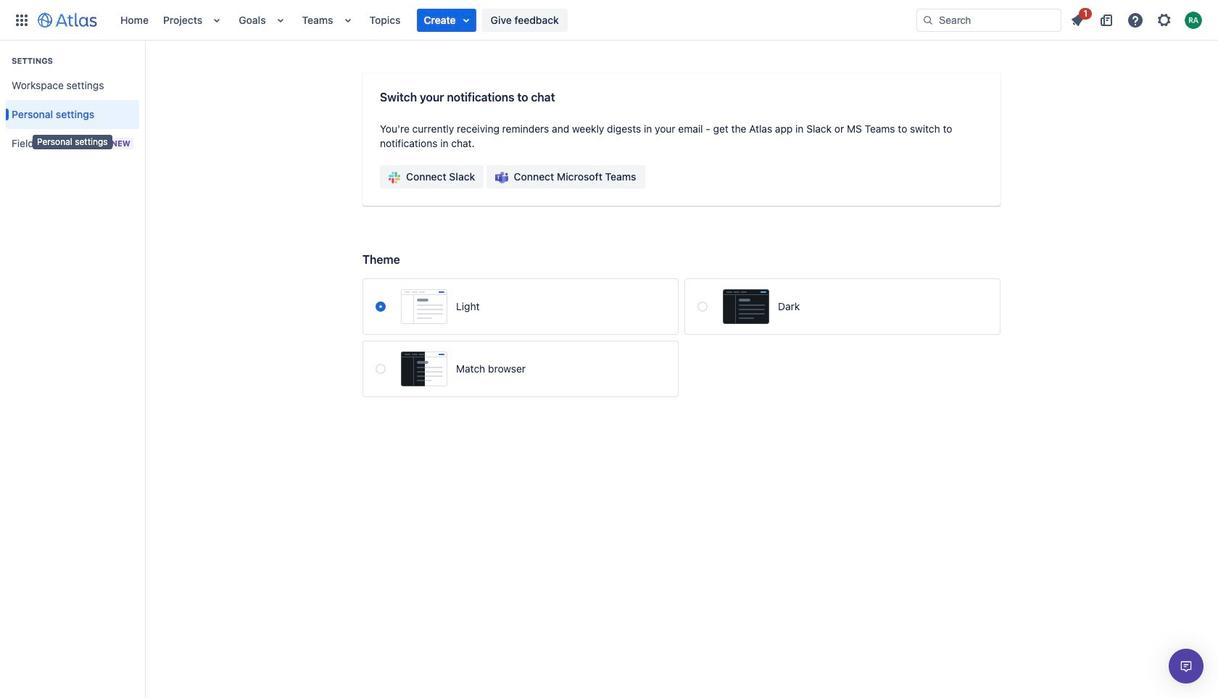 Task type: describe. For each thing, give the bounding box(es) containing it.
dark image
[[723, 289, 770, 324]]

account image
[[1185, 11, 1203, 29]]

list item inside top element
[[417, 8, 476, 32]]

1 horizontal spatial list item
[[1065, 5, 1092, 32]]

open intercom messenger image
[[1178, 658, 1195, 675]]

search image
[[923, 14, 934, 26]]

notifications image
[[1069, 11, 1086, 29]]

settings image
[[1156, 11, 1173, 29]]

light image
[[401, 289, 447, 324]]

0 horizontal spatial list
[[113, 0, 917, 40]]



Task type: locate. For each thing, give the bounding box(es) containing it.
0 horizontal spatial group
[[6, 41, 139, 162]]

tooltip
[[33, 135, 112, 149]]

None search field
[[917, 8, 1062, 32]]

top element
[[9, 0, 917, 40]]

switch to... image
[[13, 11, 30, 29]]

None radio
[[376, 302, 386, 312], [376, 364, 386, 374], [376, 302, 386, 312], [376, 364, 386, 374]]

slack image
[[389, 172, 400, 184]]

match browser image
[[401, 352, 447, 387]]

banner
[[0, 0, 1218, 41]]

0 horizontal spatial list item
[[417, 8, 476, 32]]

1 horizontal spatial list
[[1065, 5, 1210, 32]]

microsoft teams image
[[496, 172, 508, 184]]

1 horizontal spatial group
[[380, 165, 645, 189]]

0 vertical spatial group
[[6, 41, 139, 162]]

heading
[[6, 55, 139, 67]]

help image
[[1127, 11, 1144, 29]]

Search field
[[917, 8, 1062, 32]]

group
[[6, 41, 139, 162], [380, 165, 645, 189]]

list
[[113, 0, 917, 40], [1065, 5, 1210, 32]]

list item
[[1065, 5, 1092, 32], [417, 8, 476, 32]]

1 vertical spatial group
[[380, 165, 645, 189]]



Task type: vqa. For each thing, say whether or not it's contained in the screenshot.
townsquare image
no



